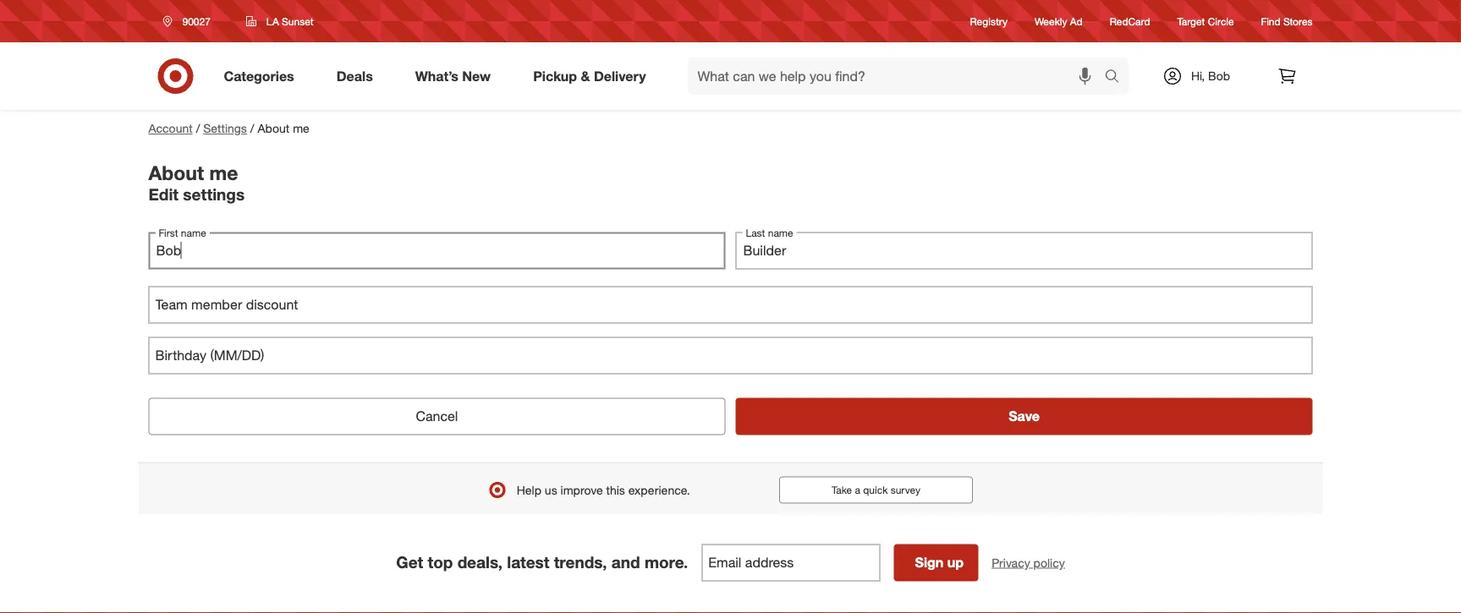 Task type: vqa. For each thing, say whether or not it's contained in the screenshot.
App
no



Task type: describe. For each thing, give the bounding box(es) containing it.
find stores
[[1262, 15, 1313, 27]]

save button
[[736, 398, 1313, 435]]

90027
[[182, 15, 211, 28]]

registry link
[[970, 14, 1008, 28]]

more.
[[645, 553, 688, 573]]

help us improve this experience.
[[517, 483, 690, 498]]

policy
[[1034, 556, 1065, 570]]

find stores link
[[1262, 14, 1313, 28]]

edit
[[149, 185, 179, 205]]

experience.
[[629, 483, 690, 498]]

categories
[[224, 68, 294, 84]]

privacy policy
[[992, 556, 1065, 570]]

la
[[266, 15, 279, 28]]

settings link
[[203, 121, 247, 136]]

quick
[[864, 484, 888, 497]]

account / settings / about me
[[149, 121, 310, 136]]

0 vertical spatial me
[[293, 121, 310, 136]]

what's new
[[415, 68, 491, 84]]

What can we help you find? suggestions appear below search field
[[688, 58, 1109, 95]]

search
[[1097, 69, 1138, 86]]

what's
[[415, 68, 459, 84]]

delivery
[[594, 68, 646, 84]]

save
[[1009, 408, 1040, 425]]

up
[[948, 555, 964, 571]]

sunset
[[282, 15, 314, 28]]

privacy policy link
[[992, 555, 1065, 572]]

get top deals, latest trends, and more.
[[396, 553, 688, 573]]

account
[[149, 121, 193, 136]]

weekly
[[1035, 15, 1068, 27]]

about me edit settings
[[149, 161, 245, 205]]

stores
[[1284, 15, 1313, 27]]

hi,
[[1192, 69, 1205, 83]]

deals link
[[322, 58, 394, 95]]

cancel
[[416, 408, 458, 425]]

get
[[396, 553, 423, 573]]

take a quick survey button
[[779, 477, 973, 504]]

deals
[[337, 68, 373, 84]]

target circle
[[1178, 15, 1235, 27]]

weekly ad
[[1035, 15, 1083, 27]]

settings
[[203, 121, 247, 136]]

hi, bob
[[1192, 69, 1231, 83]]

1 horizontal spatial about
[[258, 121, 290, 136]]

&
[[581, 68, 590, 84]]

what's new link
[[401, 58, 512, 95]]



Task type: locate. For each thing, give the bounding box(es) containing it.
redcard
[[1110, 15, 1151, 27]]

pickup & delivery link
[[519, 58, 667, 95]]

redcard link
[[1110, 14, 1151, 28]]

sign
[[915, 555, 944, 571]]

top
[[428, 553, 453, 573]]

me inside about me edit settings
[[209, 161, 238, 185]]

1 vertical spatial about
[[149, 161, 204, 185]]

me down categories link
[[293, 121, 310, 136]]

survey
[[891, 484, 921, 497]]

0 horizontal spatial me
[[209, 161, 238, 185]]

2 / from the left
[[250, 121, 254, 136]]

settings
[[183, 185, 245, 205]]

about up edit
[[149, 161, 204, 185]]

help
[[517, 483, 542, 498]]

improve
[[561, 483, 603, 498]]

None text field
[[149, 286, 1313, 324], [702, 545, 880, 582], [149, 286, 1313, 324], [702, 545, 880, 582]]

circle
[[1208, 15, 1235, 27]]

a
[[855, 484, 861, 497]]

me
[[293, 121, 310, 136], [209, 161, 238, 185]]

target
[[1178, 15, 1206, 27]]

bob
[[1209, 69, 1231, 83]]

search button
[[1097, 58, 1138, 98]]

about right settings link
[[258, 121, 290, 136]]

privacy
[[992, 556, 1031, 570]]

about
[[258, 121, 290, 136], [149, 161, 204, 185]]

weekly ad link
[[1035, 14, 1083, 28]]

None text field
[[149, 232, 726, 270], [736, 232, 1313, 270], [149, 232, 726, 270], [736, 232, 1313, 270]]

/
[[196, 121, 200, 136], [250, 121, 254, 136]]

1 horizontal spatial /
[[250, 121, 254, 136]]

90027 button
[[152, 6, 228, 36]]

la sunset
[[266, 15, 314, 28]]

1 horizontal spatial me
[[293, 121, 310, 136]]

trends,
[[554, 553, 607, 573]]

1 / from the left
[[196, 121, 200, 136]]

and
[[612, 553, 640, 573]]

new
[[462, 68, 491, 84]]

latest
[[507, 553, 550, 573]]

sign up
[[915, 555, 964, 571]]

/ left settings link
[[196, 121, 200, 136]]

this
[[606, 483, 625, 498]]

/ right settings
[[250, 121, 254, 136]]

take a quick survey
[[832, 484, 921, 497]]

ad
[[1070, 15, 1083, 27]]

about inside about me edit settings
[[149, 161, 204, 185]]

0 horizontal spatial about
[[149, 161, 204, 185]]

us
[[545, 483, 557, 498]]

account link
[[149, 121, 193, 136]]

0 horizontal spatial /
[[196, 121, 200, 136]]

1 vertical spatial me
[[209, 161, 238, 185]]

registry
[[970, 15, 1008, 27]]

pickup
[[533, 68, 577, 84]]

deals,
[[458, 553, 503, 573]]

target circle link
[[1178, 14, 1235, 28]]

categories link
[[209, 58, 315, 95]]

take
[[832, 484, 852, 497]]

0 vertical spatial about
[[258, 121, 290, 136]]

cancel button
[[149, 398, 726, 435]]

me up settings
[[209, 161, 238, 185]]

pickup & delivery
[[533, 68, 646, 84]]

find
[[1262, 15, 1281, 27]]

sign up button
[[894, 545, 979, 582]]

None telephone field
[[149, 337, 1313, 375]]

la sunset button
[[235, 6, 325, 36]]



